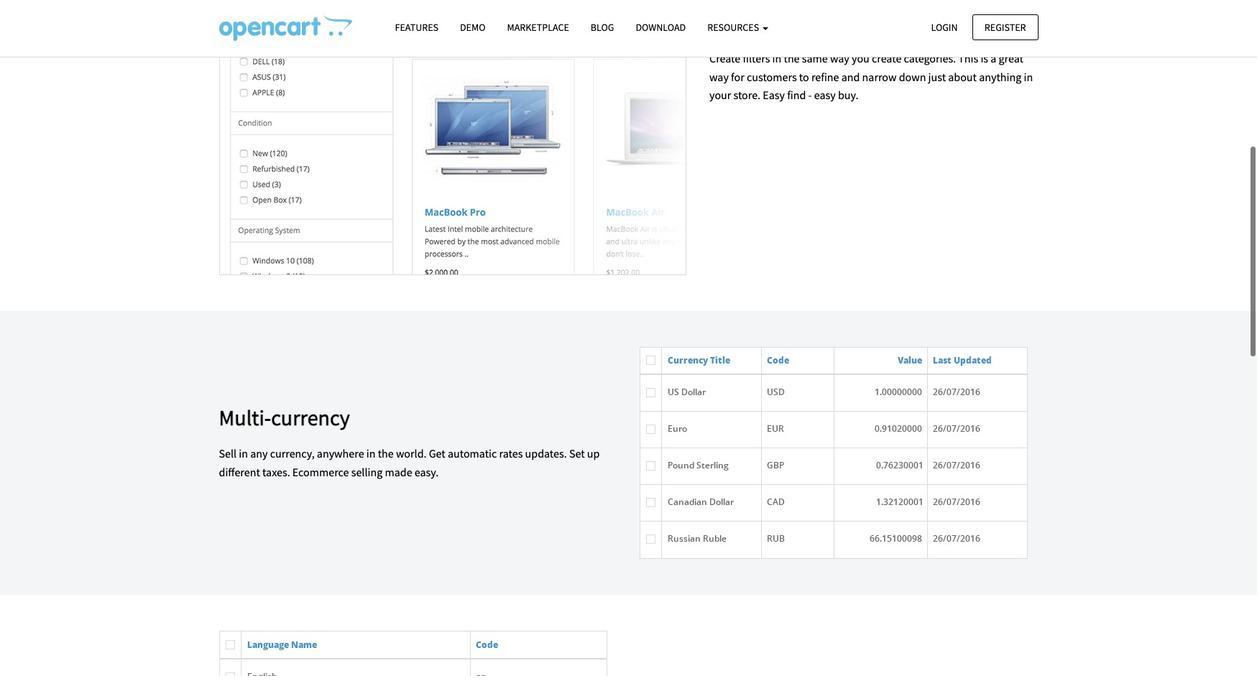 Task type: vqa. For each thing, say whether or not it's contained in the screenshot.
about on the top right of page
yes



Task type: locate. For each thing, give the bounding box(es) containing it.
the up made
[[378, 444, 394, 459]]

narrow
[[862, 67, 897, 82]]

0 horizontal spatial the
[[378, 444, 394, 459]]

filters
[[709, 6, 765, 34]]

way
[[830, 49, 849, 63], [709, 67, 729, 82]]

the up the to
[[784, 49, 800, 63]]

features link
[[384, 15, 449, 40]]

register
[[984, 20, 1026, 33]]

login link
[[919, 14, 970, 40]]

marketplace link
[[496, 15, 580, 40]]

selling
[[351, 463, 383, 477]]

create
[[709, 49, 740, 63]]

way up your
[[709, 67, 729, 82]]

you
[[852, 49, 869, 63]]

and
[[841, 67, 860, 82]]

the
[[784, 49, 800, 63], [378, 444, 394, 459]]

any
[[250, 444, 268, 459]]

multi lingual image
[[219, 629, 607, 676]]

currency
[[271, 402, 350, 429]]

1 vertical spatial the
[[378, 444, 394, 459]]

taxes.
[[262, 463, 290, 477]]

find
[[787, 86, 806, 100]]

easy
[[814, 86, 836, 100]]

0 vertical spatial the
[[784, 49, 800, 63]]

anything
[[979, 67, 1022, 82]]

multi currency image
[[639, 345, 1027, 557]]

for
[[731, 67, 744, 82]]

login
[[931, 20, 958, 33]]

demo
[[460, 21, 485, 34]]

multi-
[[219, 402, 271, 429]]

1 horizontal spatial the
[[784, 49, 800, 63]]

in
[[772, 49, 781, 63], [1024, 67, 1033, 82], [239, 444, 248, 459], [366, 444, 376, 459]]

0 vertical spatial way
[[830, 49, 849, 63]]

marketplace
[[507, 21, 569, 34]]

way left you on the top right of the page
[[830, 49, 849, 63]]

blog link
[[580, 15, 625, 40]]

automatic
[[448, 444, 497, 459]]

sell
[[219, 444, 237, 459]]

0 horizontal spatial way
[[709, 67, 729, 82]]

create
[[872, 49, 901, 63]]

filters image
[[219, 0, 686, 273]]

download link
[[625, 15, 697, 40]]

different
[[219, 463, 260, 477]]

sell in any currency, anywhere in the world. get automatic rates updates. set up different taxes. ecommerce selling made easy.
[[219, 444, 600, 477]]

updates.
[[525, 444, 567, 459]]

blog
[[591, 21, 614, 34]]

opencart - features image
[[219, 15, 352, 41]]

in left the any
[[239, 444, 248, 459]]

is
[[981, 49, 988, 63]]



Task type: describe. For each thing, give the bounding box(es) containing it.
store.
[[733, 86, 760, 100]]

customers
[[747, 67, 797, 82]]

set
[[569, 444, 585, 459]]

-
[[808, 86, 812, 100]]

refine
[[811, 67, 839, 82]]

anywhere
[[317, 444, 364, 459]]

world.
[[396, 444, 427, 459]]

a
[[991, 49, 996, 63]]

easy.
[[415, 463, 439, 477]]

resources link
[[697, 15, 779, 40]]

in up customers
[[772, 49, 781, 63]]

register link
[[972, 14, 1038, 40]]

this
[[958, 49, 978, 63]]

easy
[[763, 86, 785, 100]]

download
[[636, 21, 686, 34]]

your
[[709, 86, 731, 100]]

rates
[[499, 444, 523, 459]]

ecommerce
[[292, 463, 349, 477]]

resources
[[707, 21, 761, 34]]

get
[[429, 444, 445, 459]]

great
[[999, 49, 1023, 63]]

to
[[799, 67, 809, 82]]

in right anything
[[1024, 67, 1033, 82]]

the inside sell in any currency, anywhere in the world. get automatic rates updates. set up different taxes. ecommerce selling made easy.
[[378, 444, 394, 459]]

just
[[928, 67, 946, 82]]

down
[[899, 67, 926, 82]]

buy.
[[838, 86, 858, 100]]

same
[[802, 49, 828, 63]]

the inside create filters in the same way you create categories. this is a great way for customers to refine and narrow down just about anything in your store. easy find - easy buy.
[[784, 49, 800, 63]]

currency,
[[270, 444, 315, 459]]

multi-currency
[[219, 402, 350, 429]]

demo link
[[449, 15, 496, 40]]

made
[[385, 463, 412, 477]]

1 vertical spatial way
[[709, 67, 729, 82]]

up
[[587, 444, 600, 459]]

about
[[948, 67, 977, 82]]

1 horizontal spatial way
[[830, 49, 849, 63]]

in up selling on the left
[[366, 444, 376, 459]]

categories.
[[904, 49, 956, 63]]

filters
[[743, 49, 770, 63]]

create filters in the same way you create categories. this is a great way for customers to refine and narrow down just about anything in your store. easy find - easy buy.
[[709, 49, 1033, 100]]

features
[[395, 21, 438, 34]]



